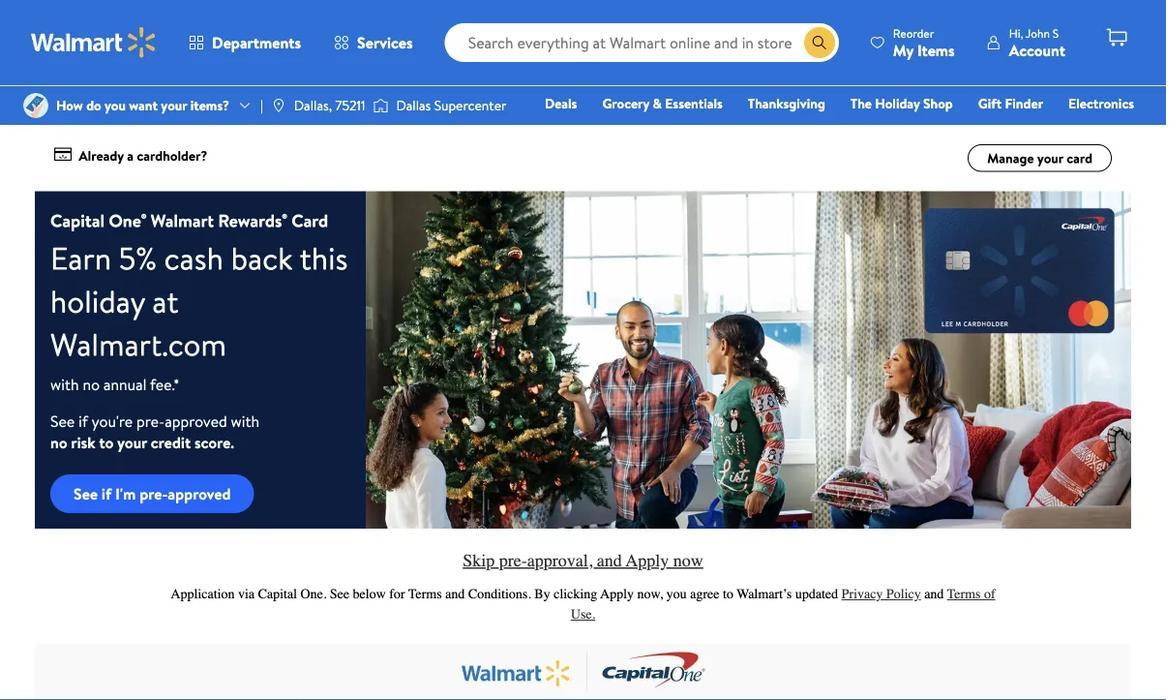 Task type: describe. For each thing, give the bounding box(es) containing it.
the
[[851, 94, 872, 113]]

grocery & essentials link
[[594, 93, 732, 114]]

how do you want your items?
[[56, 96, 229, 115]]

dallas,
[[294, 96, 332, 115]]

Search search field
[[445, 23, 839, 62]]

fashion
[[842, 121, 887, 140]]

Walmart Site-Wide search field
[[445, 23, 839, 62]]

walmart+ link
[[1068, 120, 1144, 141]]

one debit link
[[978, 120, 1061, 141]]

holiday
[[876, 94, 920, 113]]

 image for dallas, 75211
[[271, 98, 286, 113]]

75211
[[335, 96, 365, 115]]

walmart image
[[31, 27, 157, 58]]

dallas, 75211
[[294, 96, 365, 115]]

finder
[[1006, 94, 1044, 113]]

how
[[56, 96, 83, 115]]

your
[[161, 96, 187, 115]]

thanksgiving link
[[740, 93, 834, 114]]

dallas supercenter
[[396, 96, 507, 115]]

reorder my items
[[894, 25, 955, 61]]

do
[[86, 96, 101, 115]]

thanksgiving
[[748, 94, 826, 113]]

hi,
[[1010, 25, 1024, 41]]

shop for toy
[[726, 121, 756, 140]]

deals link
[[536, 93, 586, 114]]

gift finder
[[979, 94, 1044, 113]]

shop for holiday
[[924, 94, 953, 113]]

registry link
[[903, 120, 970, 141]]

deals
[[545, 94, 577, 113]]

one
[[986, 121, 1015, 140]]

gift
[[979, 94, 1002, 113]]

hi, john s account
[[1010, 25, 1066, 61]]

items?
[[190, 96, 229, 115]]



Task type: locate. For each thing, give the bounding box(es) containing it.
0 vertical spatial shop
[[924, 94, 953, 113]]

shop up registry
[[924, 94, 953, 113]]

 image right the |
[[271, 98, 286, 113]]

home link
[[772, 120, 825, 141]]

grocery & essentials
[[603, 94, 723, 113]]

toy
[[703, 121, 723, 140]]

|
[[260, 96, 263, 115]]

1 vertical spatial shop
[[726, 121, 756, 140]]

my
[[894, 39, 914, 61]]

you
[[105, 96, 126, 115]]

items
[[918, 39, 955, 61]]

clear search field text image
[[781, 35, 797, 50]]

 image
[[373, 96, 389, 115], [271, 98, 286, 113]]

debit
[[1019, 121, 1052, 140]]

the holiday shop link
[[842, 93, 962, 114]]

departments
[[212, 32, 301, 53]]

 image for dallas supercenter
[[373, 96, 389, 115]]

electronics
[[1069, 94, 1135, 113]]

fashion link
[[833, 120, 895, 141]]

electronics toy shop
[[703, 94, 1135, 140]]

reorder
[[894, 25, 935, 41]]

one debit
[[986, 121, 1052, 140]]

john
[[1026, 25, 1050, 41]]

s
[[1053, 25, 1059, 41]]

departments button
[[172, 19, 318, 66]]

shop right toy
[[726, 121, 756, 140]]

toy shop link
[[694, 120, 765, 141]]

shop inside electronics toy shop
[[726, 121, 756, 140]]

dallas
[[396, 96, 431, 115]]

registry
[[912, 121, 961, 140]]

essentials
[[666, 94, 723, 113]]

services button
[[318, 19, 430, 66]]

the holiday shop
[[851, 94, 953, 113]]

electronics link
[[1060, 93, 1144, 114]]

shop inside "link"
[[924, 94, 953, 113]]

shop
[[924, 94, 953, 113], [726, 121, 756, 140]]

1 horizontal spatial  image
[[373, 96, 389, 115]]

supercenter
[[434, 96, 507, 115]]

0 horizontal spatial  image
[[271, 98, 286, 113]]

&
[[653, 94, 662, 113]]

services
[[357, 32, 413, 53]]

want
[[129, 96, 158, 115]]

gift finder link
[[970, 93, 1053, 114]]

search icon image
[[812, 35, 828, 50]]

walmart+
[[1077, 121, 1135, 140]]

 image right 75211
[[373, 96, 389, 115]]

cart contains 0 items total amount $0.00 image
[[1106, 26, 1129, 49]]

home
[[781, 121, 817, 140]]

 image
[[23, 93, 48, 118]]

0 horizontal spatial shop
[[726, 121, 756, 140]]

1 horizontal spatial shop
[[924, 94, 953, 113]]

account
[[1010, 39, 1066, 61]]

grocery
[[603, 94, 650, 113]]



Task type: vqa. For each thing, say whether or not it's contained in the screenshot.
Supercenter
yes



